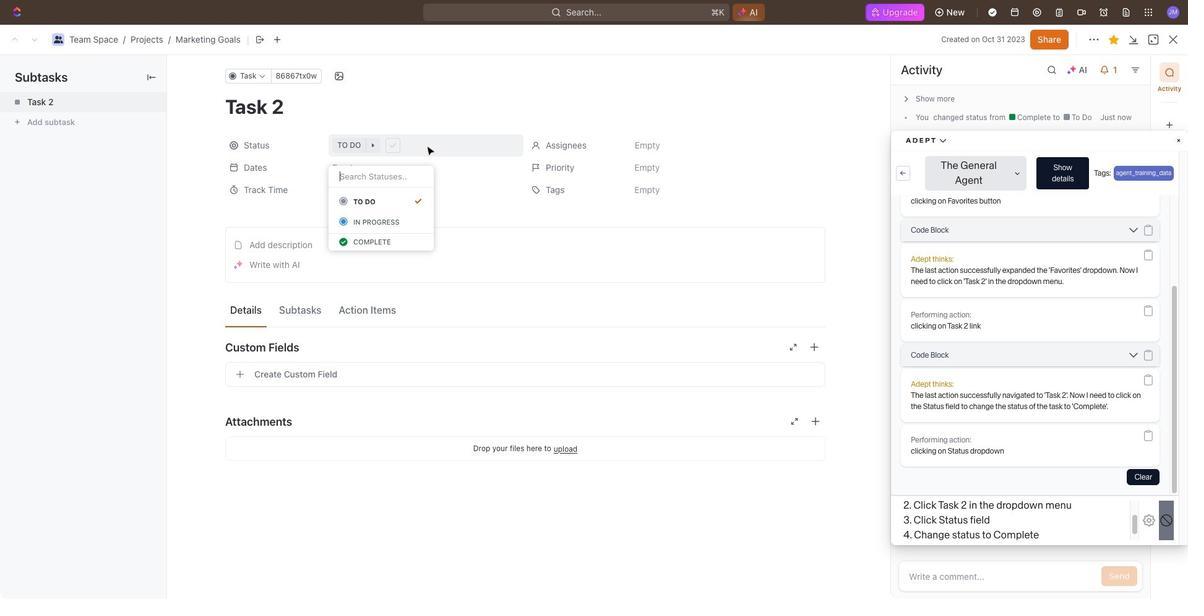 Task type: vqa. For each thing, say whether or not it's contained in the screenshot.
second User Settings Menu list from the bottom
no



Task type: describe. For each thing, give the bounding box(es) containing it.
Search Statuses... field
[[339, 171, 409, 182]]

sidebar navigation
[[0, 53, 158, 599]]

Search tasks... text field
[[979, 443, 1103, 461]]

tree inside sidebar navigation
[[5, 354, 146, 599]]



Task type: locate. For each thing, give the bounding box(es) containing it.
user group image
[[54, 36, 63, 43]]

task sidebar navigation tab list
[[1157, 63, 1184, 135]]

tree
[[5, 354, 146, 599]]

alert
[[158, 83, 1182, 110]]

task sidebar content section
[[891, 55, 1151, 599]]

Edit task name text field
[[225, 95, 826, 118]]



